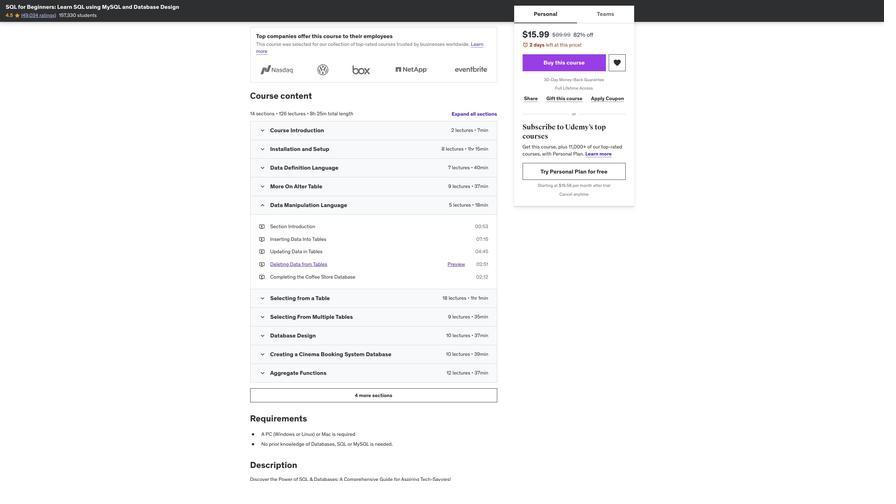 Task type: vqa. For each thing, say whether or not it's contained in the screenshot.
Completing the Coffee Store Database
yes



Task type: locate. For each thing, give the bounding box(es) containing it.
2 horizontal spatial sections
[[478, 111, 498, 117]]

lectures right 8
[[446, 146, 464, 152]]

1 vertical spatial table
[[316, 295, 330, 302]]

5 small image from the top
[[259, 333, 266, 340]]

3 37min from the top
[[475, 370, 489, 377]]

our inside the get this course, plus 11,000+ of our top-rated courses, with personal plan.
[[593, 144, 601, 150]]

3 small image from the top
[[259, 314, 266, 321]]

and left setup
[[302, 146, 312, 153]]

$15.99 $89.99 82% off
[[523, 29, 594, 40]]

small image for course
[[259, 127, 266, 134]]

top- down top in the right of the page
[[602, 144, 611, 150]]

1 horizontal spatial sections
[[373, 393, 393, 399]]

mysql down required
[[354, 441, 369, 448]]

language right manipulation
[[321, 202, 348, 209]]

of inside the get this course, plus 11,000+ of our top-rated courses, with personal plan.
[[588, 144, 592, 150]]

lectures up the 10 lectures • 39min
[[453, 333, 471, 339]]

1 vertical spatial a
[[295, 351, 298, 358]]

and right using
[[122, 3, 132, 10]]

2 xsmall image from the top
[[259, 261, 265, 268]]

lifetime
[[564, 86, 579, 91]]

1 horizontal spatial more
[[359, 393, 372, 399]]

lectures right 12
[[453, 370, 471, 377]]

sql
[[6, 3, 17, 10], [74, 3, 85, 10], [337, 441, 347, 448]]

0 vertical spatial course
[[250, 91, 279, 102]]

2 vertical spatial for
[[588, 168, 596, 175]]

1 vertical spatial top-
[[602, 144, 611, 150]]

1 37min from the top
[[475, 183, 489, 190]]

0 vertical spatial learn more link
[[256, 41, 484, 54]]

learn up 157,330
[[57, 3, 72, 10]]

0 vertical spatial language
[[312, 164, 339, 171]]

netapp image
[[392, 63, 432, 77]]

• down the 10 lectures • 39min
[[472, 370, 474, 377]]

0 vertical spatial from
[[302, 261, 312, 268]]

tables right into
[[313, 236, 327, 243]]

coupon
[[606, 95, 625, 102]]

small image for data
[[259, 202, 266, 209]]

days
[[534, 42, 545, 48]]

plan
[[575, 168, 587, 175]]

data up more at the top left of page
[[270, 164, 283, 171]]

1 vertical spatial personal
[[553, 151, 573, 157]]

data manipulation language
[[270, 202, 348, 209]]

learn more link down employees
[[256, 41, 484, 54]]

1 selecting from the top
[[270, 295, 296, 302]]

lectures down the "18 lectures • 1hr 1min"
[[453, 314, 471, 320]]

learn more link for top companies offer this course to their employees
[[256, 41, 484, 54]]

data inside button
[[290, 261, 301, 268]]

course inside 'button'
[[567, 59, 585, 66]]

xsmall image
[[259, 236, 265, 243], [259, 261, 265, 268]]

aggregate
[[270, 370, 299, 377]]

2 small image from the top
[[259, 146, 266, 153]]

design
[[161, 3, 179, 10], [297, 332, 316, 340]]

• left 1min
[[468, 295, 470, 302]]

4 small image from the top
[[259, 352, 266, 359]]

to inside subscribe to udemy's top courses
[[557, 123, 564, 132]]

0 vertical spatial 2
[[530, 42, 533, 48]]

introduction for course introduction
[[291, 127, 324, 134]]

expand all sections button
[[452, 107, 498, 121]]

top- down their
[[356, 41, 366, 47]]

10 up 12
[[446, 352, 451, 358]]

1 small image from the top
[[259, 127, 266, 134]]

2 horizontal spatial for
[[588, 168, 596, 175]]

top- inside the get this course, plus 11,000+ of our top-rated courses, with personal plan.
[[602, 144, 611, 150]]

0 vertical spatial 10
[[447, 333, 452, 339]]

0 vertical spatial more
[[256, 48, 268, 54]]

0 horizontal spatial our
[[320, 41, 327, 47]]

1 horizontal spatial learn more
[[586, 151, 612, 157]]

$89.99
[[553, 31, 571, 38]]

1 vertical spatial 10
[[446, 352, 451, 358]]

price!
[[570, 42, 582, 48]]

• left 18min
[[473, 202, 474, 208]]

table up multiple
[[316, 295, 330, 302]]

2 horizontal spatial more
[[600, 151, 612, 157]]

1 vertical spatial at
[[555, 183, 558, 188]]

from down in
[[302, 261, 312, 268]]

after
[[594, 183, 603, 188]]

2 small image from the top
[[259, 202, 266, 209]]

installation and setup
[[270, 146, 330, 153]]

sections inside 4 more sections button
[[373, 393, 393, 399]]

small image for more
[[259, 183, 266, 190]]

1 xsmall image from the top
[[259, 236, 265, 243]]

37min down 39min
[[475, 370, 489, 377]]

learn for top companies offer this course to their employees
[[471, 41, 484, 47]]

sql up 157,330 students
[[74, 3, 85, 10]]

our
[[320, 41, 327, 47], [593, 144, 601, 150]]

xsmall image
[[259, 224, 265, 231], [259, 249, 265, 256], [259, 274, 265, 281], [250, 432, 256, 439], [250, 441, 256, 448]]

2 vertical spatial more
[[359, 393, 372, 399]]

is
[[332, 432, 336, 438], [371, 441, 374, 448]]

0 vertical spatial 9
[[449, 183, 452, 190]]

1 vertical spatial 1hr
[[471, 295, 477, 302]]

full
[[556, 86, 563, 91]]

from up from
[[298, 295, 310, 302]]

of
[[351, 41, 355, 47], [588, 144, 592, 150], [306, 441, 310, 448]]

into
[[303, 236, 311, 243]]

lectures for course introduction
[[456, 127, 474, 134]]

alter
[[294, 183, 307, 190]]

ratings)
[[40, 12, 56, 19]]

1 vertical spatial of
[[588, 144, 592, 150]]

0 vertical spatial is
[[332, 432, 336, 438]]

our right the 11,000+
[[593, 144, 601, 150]]

1 horizontal spatial to
[[557, 123, 564, 132]]

lectures down 7 lectures • 40min
[[453, 183, 471, 190]]

1 horizontal spatial top-
[[602, 144, 611, 150]]

lectures down expand
[[456, 127, 474, 134]]

eventbrite image
[[451, 63, 492, 77]]

courses down subscribe on the top right of page
[[523, 132, 549, 141]]

a
[[262, 432, 265, 438]]

and
[[122, 3, 132, 10], [302, 146, 312, 153]]

2 horizontal spatial of
[[588, 144, 592, 150]]

sql down required
[[337, 441, 347, 448]]

1 vertical spatial language
[[321, 202, 348, 209]]

xsmall image left no
[[250, 441, 256, 448]]

course down 126
[[270, 127, 289, 134]]

1 horizontal spatial 2
[[530, 42, 533, 48]]

1 horizontal spatial design
[[297, 332, 316, 340]]

more up free
[[600, 151, 612, 157]]

xsmall image left completing
[[259, 274, 265, 281]]

lectures right 5 at the top
[[454, 202, 471, 208]]

learn more for top companies offer this course to their employees
[[256, 41, 484, 54]]

tab list
[[515, 6, 635, 23]]

3 small image from the top
[[259, 165, 266, 172]]

0 horizontal spatial 2
[[452, 127, 455, 134]]

10 up the 10 lectures • 39min
[[447, 333, 452, 339]]

0 vertical spatial top-
[[356, 41, 366, 47]]

xsmall image left the section
[[259, 224, 265, 231]]

0 horizontal spatial and
[[122, 3, 132, 10]]

2 vertical spatial of
[[306, 441, 310, 448]]

1 vertical spatial 2
[[452, 127, 455, 134]]

is right mac at the bottom left
[[332, 432, 336, 438]]

to left udemy's
[[557, 123, 564, 132]]

tables for selecting from multiple tables
[[336, 314, 353, 321]]

share button
[[523, 92, 540, 106]]

2 horizontal spatial sql
[[337, 441, 347, 448]]

0 vertical spatial of
[[351, 41, 355, 47]]

1 horizontal spatial learn
[[471, 41, 484, 47]]

content
[[281, 91, 312, 102]]

mac
[[322, 432, 331, 438]]

tables for updating data in tables
[[309, 249, 323, 255]]

1hr for selecting from a table
[[471, 295, 477, 302]]

small image for creating
[[259, 352, 266, 359]]

course up back
[[567, 59, 585, 66]]

1 vertical spatial course
[[270, 127, 289, 134]]

sections right the 4
[[373, 393, 393, 399]]

• left 40min
[[472, 165, 473, 171]]

• for data manipulation language
[[473, 202, 474, 208]]

• for course introduction
[[475, 127, 477, 134]]

• left 35min
[[472, 314, 474, 320]]

deleting
[[270, 261, 289, 268]]

0 horizontal spatial to
[[343, 32, 349, 40]]

0 vertical spatial 37min
[[475, 183, 489, 190]]

(49,034 ratings)
[[21, 12, 56, 19]]

• for more on alter table
[[472, 183, 474, 190]]

tables inside 'deleting data from tables' button
[[313, 261, 328, 268]]

data
[[270, 164, 283, 171], [270, 202, 283, 209], [291, 236, 302, 243], [292, 249, 302, 255], [290, 261, 301, 268]]

1hr
[[468, 146, 475, 152], [471, 295, 477, 302]]

1 vertical spatial xsmall image
[[259, 261, 265, 268]]

2 vertical spatial 37min
[[475, 370, 489, 377]]

wishlist image
[[613, 59, 622, 67]]

selecting down completing
[[270, 295, 296, 302]]

mysql right using
[[102, 3, 121, 10]]

this
[[312, 32, 322, 40], [560, 42, 568, 48], [556, 59, 566, 66], [557, 95, 566, 102], [532, 144, 540, 150]]

more for subscribe to udemy's top courses
[[600, 151, 612, 157]]

2 vertical spatial learn
[[586, 151, 599, 157]]

0 vertical spatial for
[[18, 3, 26, 10]]

introduction for section introduction
[[289, 224, 316, 230]]

1 vertical spatial learn more
[[586, 151, 612, 157]]

9 down the "18 lectures • 1hr 1min"
[[449, 314, 452, 320]]

selecting for selecting from a table
[[270, 295, 296, 302]]

learn more up free
[[586, 151, 612, 157]]

try personal plan for free
[[541, 168, 608, 175]]

1 vertical spatial 37min
[[475, 333, 489, 339]]

04:45
[[476, 249, 489, 255]]

at inside starting at $16.58 per month after trial cancel anytime
[[555, 183, 558, 188]]

booking
[[321, 351, 344, 358]]

course for course content
[[250, 91, 279, 102]]

back
[[574, 77, 584, 82]]

was
[[283, 41, 291, 47]]

0 vertical spatial xsmall image
[[259, 236, 265, 243]]

1hr left 1min
[[471, 295, 477, 302]]

4 more sections
[[355, 393, 393, 399]]

data left into
[[291, 236, 302, 243]]

157,330 students
[[59, 12, 97, 19]]

9 for more on alter table
[[449, 183, 452, 190]]

courses down employees
[[379, 41, 396, 47]]

0 vertical spatial personal
[[534, 10, 558, 17]]

functions
[[300, 370, 327, 377]]

top
[[256, 32, 266, 40]]

• left 15min at the top of page
[[465, 146, 467, 152]]

lectures right 7
[[453, 165, 470, 171]]

personal up $15.99
[[534, 10, 558, 17]]

selecting left from
[[270, 314, 296, 321]]

9 for selecting from multiple tables
[[449, 314, 452, 320]]

table right alter
[[308, 183, 323, 190]]

subscribe to udemy's top courses
[[523, 123, 607, 141]]

0 horizontal spatial rated
[[366, 41, 377, 47]]

total
[[328, 111, 338, 117]]

1 vertical spatial learn more link
[[586, 151, 612, 157]]

• left 7min
[[475, 127, 477, 134]]

small image for selecting
[[259, 314, 266, 321]]

tables right in
[[309, 249, 323, 255]]

1hr left 15min at the top of page
[[468, 146, 475, 152]]

0 vertical spatial to
[[343, 32, 349, 40]]

0 horizontal spatial learn more link
[[256, 41, 484, 54]]

1 vertical spatial introduction
[[289, 224, 316, 230]]

sections inside expand all sections dropdown button
[[478, 111, 498, 117]]

worldwide.
[[446, 41, 470, 47]]

of down linux)
[[306, 441, 310, 448]]

1 small image from the top
[[259, 183, 266, 190]]

data for deleting
[[290, 261, 301, 268]]

0 vertical spatial table
[[308, 183, 323, 190]]

more right the 4
[[359, 393, 372, 399]]

of down their
[[351, 41, 355, 47]]

0 vertical spatial courses
[[379, 41, 396, 47]]

learn
[[57, 3, 72, 10], [471, 41, 484, 47], [586, 151, 599, 157]]

0 horizontal spatial sections
[[256, 111, 275, 117]]

rated
[[366, 41, 377, 47], [611, 144, 623, 150]]

sections for 4 more sections
[[373, 393, 393, 399]]

apply coupon button
[[590, 92, 626, 106]]

learn more down employees
[[256, 41, 484, 54]]

the
[[297, 274, 305, 280]]

1 horizontal spatial and
[[302, 146, 312, 153]]

cancel
[[560, 192, 573, 197]]

aggregate functions
[[270, 370, 327, 377]]

learn right plan.
[[586, 151, 599, 157]]

1 vertical spatial and
[[302, 146, 312, 153]]

introduction down 14 sections • 126 lectures • 8h 25m total length
[[291, 127, 324, 134]]

1 vertical spatial to
[[557, 123, 564, 132]]

guarantee
[[585, 77, 605, 82]]

or up udemy's
[[573, 111, 577, 117]]

1 horizontal spatial rated
[[611, 144, 623, 150]]

sections
[[256, 111, 275, 117], [478, 111, 498, 117], [373, 393, 393, 399]]

rated inside the get this course, plus 11,000+ of our top-rated courses, with personal plan.
[[611, 144, 623, 150]]

alarm image
[[523, 42, 529, 48]]

37min down 35min
[[475, 333, 489, 339]]

course up 14
[[250, 91, 279, 102]]

0 vertical spatial at
[[555, 42, 559, 48]]

• left 126
[[276, 111, 278, 117]]

udemy's
[[566, 123, 594, 132]]

lectures right 18
[[449, 295, 467, 302]]

this inside the get this course, plus 11,000+ of our top-rated courses, with personal plan.
[[532, 144, 540, 150]]

1 vertical spatial more
[[600, 151, 612, 157]]

employees
[[364, 32, 393, 40]]

0 vertical spatial 1hr
[[468, 146, 475, 152]]

a up selecting from multiple tables
[[312, 295, 315, 302]]

0 horizontal spatial mysql
[[102, 3, 121, 10]]

this inside 'button'
[[556, 59, 566, 66]]

0 vertical spatial design
[[161, 3, 179, 10]]

5
[[450, 202, 452, 208]]

language for data manipulation language
[[321, 202, 348, 209]]

mysql
[[102, 3, 121, 10], [354, 441, 369, 448]]

2 37min from the top
[[475, 333, 489, 339]]

try
[[541, 168, 549, 175]]

preview
[[448, 261, 465, 268]]

data for updating
[[292, 249, 302, 255]]

this for get
[[532, 144, 540, 150]]

• for database design
[[472, 333, 474, 339]]

1 vertical spatial learn
[[471, 41, 484, 47]]

sections right all
[[478, 111, 498, 117]]

18
[[443, 295, 448, 302]]

10 for database design
[[447, 333, 452, 339]]

personal
[[534, 10, 558, 17], [553, 151, 573, 157], [550, 168, 574, 175]]

course
[[250, 91, 279, 102], [270, 127, 289, 134]]

5 small image from the top
[[259, 370, 266, 377]]

xsmall image left the updating
[[259, 249, 265, 256]]

1 horizontal spatial learn more link
[[586, 151, 612, 157]]

1 vertical spatial from
[[298, 295, 310, 302]]

lectures for aggregate functions
[[453, 370, 471, 377]]

0 horizontal spatial courses
[[379, 41, 396, 47]]

sections right 14
[[256, 111, 275, 117]]

more inside button
[[359, 393, 372, 399]]

1 vertical spatial courses
[[523, 132, 549, 141]]

updating
[[270, 249, 291, 255]]

xsmall image for section
[[259, 224, 265, 231]]

personal down plus
[[553, 151, 573, 157]]

more inside learn more
[[256, 48, 268, 54]]

• left 39min
[[472, 352, 473, 358]]

0 horizontal spatial learn more
[[256, 41, 484, 54]]

2 horizontal spatial learn
[[586, 151, 599, 157]]

anytime
[[574, 192, 589, 197]]

9 down 7
[[449, 183, 452, 190]]

apply
[[592, 95, 605, 102]]

subscribe
[[523, 123, 556, 132]]

12
[[447, 370, 452, 377]]

small image
[[259, 127, 266, 134], [259, 146, 266, 153], [259, 165, 266, 172], [259, 295, 266, 302], [259, 333, 266, 340]]

0 vertical spatial and
[[122, 3, 132, 10]]

this up courses,
[[532, 144, 540, 150]]

completing
[[270, 274, 296, 280]]

xsmall image left deleting
[[259, 261, 265, 268]]

0 vertical spatial learn more
[[256, 41, 484, 54]]

learn right worldwide.
[[471, 41, 484, 47]]

selecting from multiple tables
[[270, 314, 353, 321]]

to left their
[[343, 32, 349, 40]]

1 horizontal spatial is
[[371, 441, 374, 448]]

language down setup
[[312, 164, 339, 171]]

37min down 40min
[[475, 183, 489, 190]]

small image
[[259, 183, 266, 190], [259, 202, 266, 209], [259, 314, 266, 321], [259, 352, 266, 359], [259, 370, 266, 377]]

at right left
[[555, 42, 559, 48]]

0 vertical spatial learn
[[57, 3, 72, 10]]

1 horizontal spatial mysql
[[354, 441, 369, 448]]

35min
[[475, 314, 489, 320]]

tables right multiple
[[336, 314, 353, 321]]

10
[[447, 333, 452, 339], [446, 352, 451, 358]]

• left 8h 25m
[[307, 111, 309, 117]]

introduction up the "inserting data into tables" on the left of page
[[289, 224, 316, 230]]

1min
[[479, 295, 489, 302]]

xsmall image for 02:51
[[259, 261, 265, 268]]

nasdaq image
[[256, 63, 297, 77]]

0 vertical spatial our
[[320, 41, 327, 47]]

from
[[302, 261, 312, 268], [298, 295, 310, 302]]

2 selecting from the top
[[270, 314, 296, 321]]

0 horizontal spatial design
[[161, 3, 179, 10]]

1 vertical spatial 9
[[449, 314, 452, 320]]

1 horizontal spatial for
[[313, 41, 319, 47]]

• up "5 lectures • 18min" at the right of page
[[472, 183, 474, 190]]

7 lectures • 40min
[[449, 165, 489, 171]]

personal up $16.58 at the top right of the page
[[550, 168, 574, 175]]

• down 9 lectures • 35min
[[472, 333, 474, 339]]

personal inside button
[[534, 10, 558, 17]]

database
[[134, 3, 159, 10], [335, 274, 356, 280], [270, 332, 296, 340], [366, 351, 392, 358]]

at left $16.58 at the top right of the page
[[555, 183, 558, 188]]

this for gift
[[557, 95, 566, 102]]

share
[[525, 95, 538, 102]]

this right gift in the right top of the page
[[557, 95, 566, 102]]

1 vertical spatial rated
[[611, 144, 623, 150]]

$15.99
[[523, 29, 550, 40]]

4 small image from the top
[[259, 295, 266, 302]]

this down '$89.99'
[[560, 42, 568, 48]]

lectures down 10 lectures • 37min
[[453, 352, 470, 358]]

0 horizontal spatial of
[[306, 441, 310, 448]]

inserting data into tables
[[270, 236, 327, 243]]

language for data definition language
[[312, 164, 339, 171]]

• for selecting from multiple tables
[[472, 314, 474, 320]]



Task type: describe. For each thing, give the bounding box(es) containing it.
0 horizontal spatial top-
[[356, 41, 366, 47]]

from inside button
[[302, 261, 312, 268]]

18 lectures • 1hr 1min
[[443, 295, 489, 302]]

5 lectures • 18min
[[450, 202, 489, 208]]

lectures for database design
[[453, 333, 471, 339]]

get
[[523, 144, 531, 150]]

• for installation and setup
[[465, 146, 467, 152]]

37min for aggregate functions
[[475, 370, 489, 377]]

course down lifetime
[[567, 95, 583, 102]]

30-day money-back guarantee full lifetime access
[[545, 77, 605, 91]]

plus
[[559, 144, 568, 150]]

learn more link for subscribe to udemy's top courses
[[586, 151, 612, 157]]

trial
[[604, 183, 611, 188]]

box image
[[350, 63, 373, 77]]

0 horizontal spatial learn
[[57, 3, 72, 10]]

2 vertical spatial personal
[[550, 168, 574, 175]]

definition
[[284, 164, 311, 171]]

1 vertical spatial for
[[313, 41, 319, 47]]

1hr for installation and setup
[[468, 146, 475, 152]]

lectures right 126
[[288, 111, 306, 117]]

1 vertical spatial design
[[297, 332, 316, 340]]

courses inside subscribe to udemy's top courses
[[523, 132, 549, 141]]

9 lectures • 37min
[[449, 183, 489, 190]]

• for data definition language
[[472, 165, 473, 171]]

02:12
[[477, 274, 489, 280]]

1 vertical spatial is
[[371, 441, 374, 448]]

collection
[[328, 41, 350, 47]]

lectures for installation and setup
[[446, 146, 464, 152]]

02:51
[[477, 261, 489, 268]]

per
[[573, 183, 579, 188]]

xsmall image for 07:15
[[259, 236, 265, 243]]

lectures for data manipulation language
[[454, 202, 471, 208]]

courses,
[[523, 151, 542, 157]]

description
[[250, 460, 297, 471]]

store
[[321, 274, 333, 280]]

their
[[350, 32, 363, 40]]

1 vertical spatial mysql
[[354, 441, 369, 448]]

lectures for selecting from multiple tables
[[453, 314, 471, 320]]

8
[[442, 146, 445, 152]]

buy
[[544, 59, 554, 66]]

2 for 2 lectures • 7min
[[452, 127, 455, 134]]

small image for selecting
[[259, 295, 266, 302]]

tables for deleting data from tables
[[313, 261, 328, 268]]

0 horizontal spatial sql
[[6, 3, 17, 10]]

small image for installation
[[259, 146, 266, 153]]

157,330
[[59, 12, 76, 19]]

on
[[285, 183, 293, 190]]

course up collection
[[324, 32, 342, 40]]

00:53
[[475, 224, 489, 230]]

xsmall image for completing
[[259, 274, 265, 281]]

system
[[345, 351, 365, 358]]

1 horizontal spatial sql
[[74, 3, 85, 10]]

manipulation
[[284, 202, 320, 209]]

pc
[[266, 432, 272, 438]]

multiple
[[313, 314, 335, 321]]

course for course introduction
[[270, 127, 289, 134]]

10 for creating a cinema booking system database
[[446, 352, 451, 358]]

1 horizontal spatial of
[[351, 41, 355, 47]]

lectures for selecting from a table
[[449, 295, 467, 302]]

• for selecting from a table
[[468, 295, 470, 302]]

trusted
[[397, 41, 413, 47]]

or left linux)
[[296, 432, 301, 438]]

• for aggregate functions
[[472, 370, 474, 377]]

learn more for subscribe to udemy's top courses
[[586, 151, 612, 157]]

volkswagen image
[[315, 63, 331, 77]]

tables for inserting data into tables
[[313, 236, 327, 243]]

plan.
[[574, 151, 585, 157]]

30-
[[545, 77, 552, 82]]

starting at $16.58 per month after trial cancel anytime
[[538, 183, 611, 197]]

this
[[256, 41, 265, 47]]

11,000+
[[569, 144, 587, 150]]

database design
[[270, 332, 316, 340]]

small image for aggregate
[[259, 370, 266, 377]]

1 horizontal spatial a
[[312, 295, 315, 302]]

prior
[[269, 441, 279, 448]]

deleting data from tables
[[270, 261, 328, 268]]

section introduction
[[270, 224, 316, 230]]

personal inside the get this course, plus 11,000+ of our top-rated courses, with personal plan.
[[553, 151, 573, 157]]

offer
[[298, 32, 311, 40]]

07:15
[[477, 236, 489, 243]]

4
[[355, 393, 358, 399]]

try personal plan for free link
[[523, 163, 626, 180]]

personal button
[[515, 6, 578, 23]]

2 for 2 days left at this price!
[[530, 42, 533, 48]]

table for selecting from a table
[[316, 295, 330, 302]]

learn for subscribe to udemy's top courses
[[586, 151, 599, 157]]

setup
[[313, 146, 330, 153]]

or left mac at the bottom left
[[316, 432, 321, 438]]

creating a cinema booking system database
[[270, 351, 392, 358]]

using
[[86, 3, 101, 10]]

data down more at the top left of page
[[270, 202, 283, 209]]

with
[[543, 151, 552, 157]]

section
[[270, 224, 287, 230]]

• for creating a cinema booking system database
[[472, 352, 473, 358]]

4.5
[[6, 12, 13, 19]]

tab list containing personal
[[515, 6, 635, 23]]

more on alter table
[[270, 183, 323, 190]]

small image for data
[[259, 165, 266, 172]]

2 days left at this price!
[[530, 42, 582, 48]]

82%
[[574, 31, 586, 38]]

10 lectures • 39min
[[446, 352, 489, 358]]

this course was selected for our collection of top-rated courses trusted by businesses worldwide.
[[256, 41, 470, 47]]

course,
[[542, 144, 558, 150]]

7
[[449, 165, 451, 171]]

or down required
[[348, 441, 352, 448]]

(49,034
[[21, 12, 38, 19]]

left
[[546, 42, 554, 48]]

expand
[[452, 111, 470, 117]]

lectures for creating a cinema booking system database
[[453, 352, 470, 358]]

linux)
[[302, 432, 315, 438]]

table for more on alter table
[[308, 183, 323, 190]]

length
[[339, 111, 354, 117]]

businesses
[[421, 41, 445, 47]]

xsmall image for updating
[[259, 249, 265, 256]]

37min for more on alter table
[[475, 183, 489, 190]]

teams button
[[578, 6, 635, 23]]

39min
[[475, 352, 489, 358]]

all
[[471, 111, 476, 117]]

gift
[[547, 95, 556, 102]]

cinema
[[299, 351, 320, 358]]

no prior knowledge of databases, sql or mysql is needed.
[[262, 441, 393, 448]]

0 vertical spatial mysql
[[102, 3, 121, 10]]

37min for database design
[[475, 333, 489, 339]]

buy this course
[[544, 59, 585, 66]]

companies
[[267, 32, 297, 40]]

lectures for more on alter table
[[453, 183, 471, 190]]

this for buy
[[556, 59, 566, 66]]

xsmall image left a
[[250, 432, 256, 439]]

apply coupon
[[592, 95, 625, 102]]

0 vertical spatial rated
[[366, 41, 377, 47]]

9 lectures • 35min
[[449, 314, 489, 320]]

course down companies
[[267, 41, 282, 47]]

by
[[414, 41, 419, 47]]

inserting
[[270, 236, 290, 243]]

completing the coffee store database
[[270, 274, 356, 280]]

course introduction
[[270, 127, 324, 134]]

more for top companies offer this course to their employees
[[256, 48, 268, 54]]

$16.58
[[559, 183, 572, 188]]

selecting for selecting from multiple tables
[[270, 314, 296, 321]]

small image for database
[[259, 333, 266, 340]]

0 horizontal spatial for
[[18, 3, 26, 10]]

8h 25m
[[310, 111, 327, 117]]

sections for expand all sections
[[478, 111, 498, 117]]

0 horizontal spatial a
[[295, 351, 298, 358]]

0 horizontal spatial is
[[332, 432, 336, 438]]

18min
[[476, 202, 489, 208]]

this right the offer
[[312, 32, 322, 40]]

lectures for data definition language
[[453, 165, 470, 171]]

off
[[587, 31, 594, 38]]

data for inserting
[[291, 236, 302, 243]]

deleting data from tables button
[[270, 261, 328, 268]]



